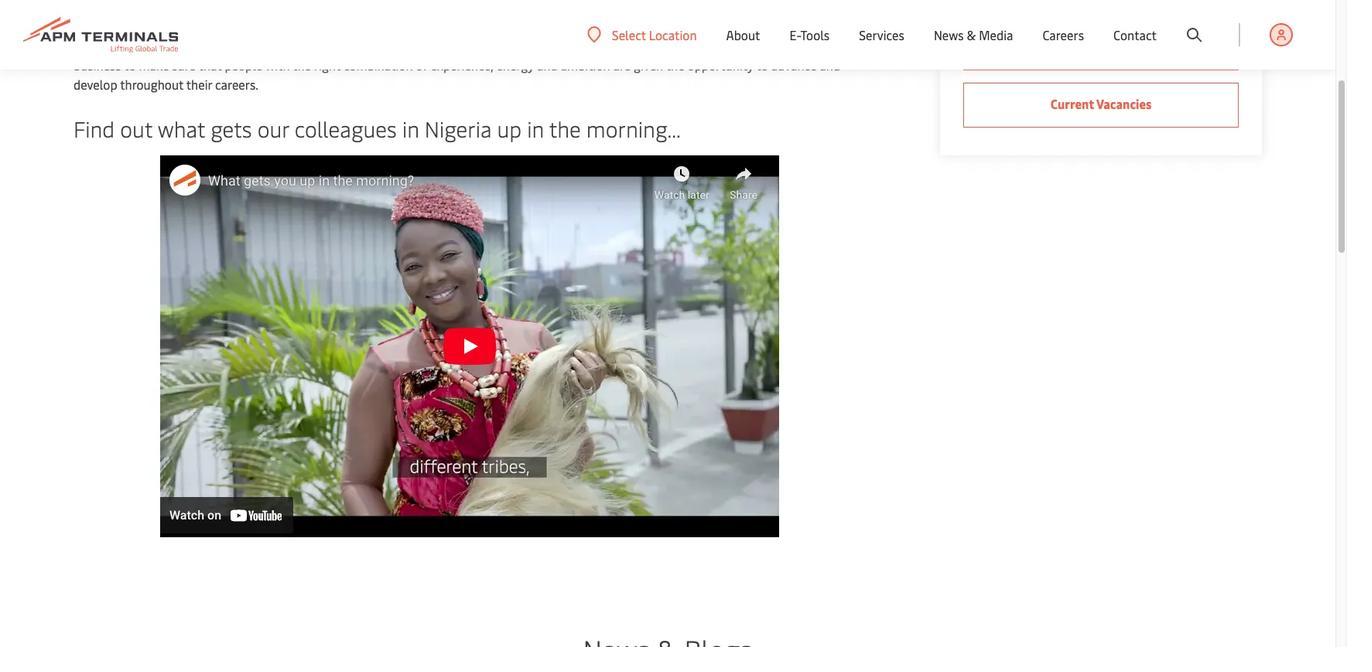 Task type: locate. For each thing, give the bounding box(es) containing it.
with
[[379, 18, 403, 35], [266, 57, 290, 74]]

and
[[152, 18, 172, 35], [137, 37, 158, 54], [537, 57, 558, 74], [820, 57, 841, 74]]

1 to from the left
[[124, 57, 136, 74]]

0 vertical spatial we
[[543, 18, 559, 35]]

to
[[124, 57, 136, 74], [757, 57, 769, 74]]

of down the increasingly
[[416, 57, 428, 74]]

1 vertical spatial we
[[752, 37, 768, 54]]

means
[[503, 18, 540, 35]]

business. whatever
[[589, 37, 694, 54]]

are right we
[[395, 37, 412, 54]]

paths,
[[727, 18, 761, 35]]

1 horizontal spatial make
[[771, 37, 801, 54]]

e-tools button
[[790, 0, 830, 70]]

1 horizontal spatial to
[[757, 57, 769, 74]]

the right up
[[549, 114, 581, 143]]

1 horizontal spatial we
[[752, 37, 768, 54]]

we right role,
[[752, 37, 768, 54]]

our
[[74, 18, 93, 35]]

1 vertical spatial for
[[161, 37, 177, 54]]

right
[[314, 57, 341, 74]]

0 horizontal spatial for
[[161, 37, 177, 54]]

0 horizontal spatial in
[[241, 37, 251, 54]]

up
[[497, 114, 522, 143]]

for up sure
[[161, 37, 177, 54]]

2 to from the left
[[757, 57, 769, 74]]

2 horizontal spatial a
[[615, 18, 621, 35]]

a
[[615, 18, 621, 35], [254, 37, 260, 54], [541, 37, 548, 54]]

leadership team
[[1054, 38, 1149, 55]]

with up we
[[379, 18, 403, 35]]

gets
[[211, 114, 252, 143]]

0 vertical spatial are
[[395, 37, 412, 54]]

scope,
[[466, 18, 500, 35]]

of
[[323, 37, 335, 54], [416, 57, 428, 74]]

1 horizontal spatial for
[[793, 18, 809, 35]]

make up advance
[[771, 37, 801, 54]]

1 vertical spatial make
[[139, 57, 169, 74]]

media
[[979, 26, 1014, 43]]

advance
[[772, 57, 817, 74]]

great
[[624, 18, 653, 35]]

0 horizontal spatial with
[[266, 57, 290, 74]]

0 vertical spatial of
[[323, 37, 335, 54]]

role,
[[725, 37, 749, 54]]

0 horizontal spatial make
[[139, 57, 169, 74]]

news
[[934, 26, 964, 43]]

your
[[697, 37, 722, 54]]

and down digital
[[537, 57, 558, 74]]

to left advance
[[757, 57, 769, 74]]

and right terminals
[[152, 18, 172, 35]]

their
[[186, 76, 212, 93]]

for up it
[[793, 18, 809, 35]]

many
[[656, 18, 687, 35]]

news & media
[[934, 26, 1014, 43]]

2 horizontal spatial the
[[666, 57, 685, 74]]

a left wide on the top of page
[[254, 37, 260, 54]]

in up people
[[241, 37, 251, 54]]

a left digital
[[541, 37, 548, 54]]

careers
[[1043, 26, 1085, 43]]

in right up
[[527, 114, 544, 143]]

leadership team link
[[964, 26, 1239, 70]]

our
[[175, 18, 194, 35], [406, 18, 425, 35], [815, 37, 833, 54], [258, 114, 289, 143]]

of up right
[[323, 37, 335, 54]]

1 horizontal spatial with
[[379, 18, 403, 35]]

find
[[74, 114, 115, 143]]

careers button
[[1043, 0, 1085, 70]]

and down tools at top right
[[820, 57, 841, 74]]

make up "throughout"
[[139, 57, 169, 74]]

1 vertical spatial are
[[613, 57, 631, 74]]

the down array
[[293, 57, 311, 74]]

a right offer
[[615, 18, 621, 35]]

0 vertical spatial make
[[771, 37, 801, 54]]

the
[[293, 57, 311, 74], [666, 57, 685, 74], [549, 114, 581, 143]]

with down wide on the top of page
[[266, 57, 290, 74]]

1 horizontal spatial of
[[416, 57, 428, 74]]

for
[[793, 18, 809, 35], [161, 37, 177, 54]]

1 horizontal spatial the
[[549, 114, 581, 143]]

we left can at the top left of the page
[[543, 18, 559, 35]]

in
[[241, 37, 251, 54], [402, 114, 419, 143], [527, 114, 544, 143]]

and down terminals
[[137, 37, 158, 54]]

0 horizontal spatial are
[[395, 37, 412, 54]]

0 horizontal spatial to
[[124, 57, 136, 74]]

to up "throughout"
[[124, 57, 136, 74]]

find out what gets our colleagues in nigeria up in the morning...
[[74, 114, 681, 143]]

make
[[771, 37, 801, 54], [139, 57, 169, 74]]

energy
[[497, 57, 534, 74]]

sure
[[172, 57, 196, 74]]

1 horizontal spatial a
[[541, 37, 548, 54]]

are
[[395, 37, 412, 54], [613, 57, 631, 74]]

terminals
[[96, 18, 149, 35]]

wide
[[263, 37, 289, 54]]

careers.
[[215, 76, 258, 93]]

develop
[[74, 76, 117, 93]]

in left nigeria
[[402, 114, 419, 143]]

fields.
[[338, 37, 371, 54]]

select location button
[[587, 26, 697, 43]]

we
[[543, 18, 559, 35], [752, 37, 768, 54]]

news & media button
[[934, 0, 1014, 70]]

throughout
[[120, 76, 184, 93]]

0 vertical spatial with
[[379, 18, 403, 35]]

morning...
[[587, 114, 681, 143]]

opportunity
[[688, 57, 754, 74]]

can
[[562, 18, 581, 35]]

the right given at the left top of the page
[[666, 57, 685, 74]]

0 horizontal spatial of
[[323, 37, 335, 54]]

leadership
[[1054, 38, 1117, 55]]

0 horizontal spatial the
[[293, 57, 311, 74]]

are left given at the left top of the page
[[613, 57, 631, 74]]



Task type: describe. For each thing, give the bounding box(es) containing it.
services button
[[859, 0, 905, 70]]

1 horizontal spatial are
[[613, 57, 631, 74]]

nigeria
[[425, 114, 492, 143]]

we
[[374, 37, 392, 54]]

offer
[[584, 18, 612, 35]]

0 vertical spatial for
[[793, 18, 809, 35]]

increasingly
[[415, 37, 481, 54]]

service
[[234, 18, 273, 35]]

that
[[199, 57, 222, 74]]

experience,
[[431, 57, 494, 74]]

our right it
[[815, 37, 833, 54]]

digital
[[551, 37, 586, 54]]

ambition
[[561, 57, 610, 74]]

given
[[634, 57, 664, 74]]

our left global
[[406, 18, 425, 35]]

out
[[120, 114, 152, 143]]

array
[[292, 37, 320, 54]]

0 horizontal spatial we
[[543, 18, 559, 35]]

locations,
[[276, 18, 329, 35]]

combination
[[344, 57, 413, 74]]

both
[[764, 18, 790, 35]]

about
[[727, 26, 761, 43]]

2 horizontal spatial in
[[527, 114, 544, 143]]

business
[[74, 57, 121, 74]]

our right "gets"
[[258, 114, 289, 143]]

specialists
[[180, 37, 238, 54]]

what
[[158, 114, 205, 143]]

team
[[1119, 38, 1149, 55]]

services
[[859, 26, 905, 43]]

it
[[804, 37, 812, 54]]

about button
[[727, 0, 761, 70]]

generalists
[[74, 37, 134, 54]]

contact button
[[1114, 0, 1157, 70]]

inland
[[197, 18, 231, 35]]

career
[[690, 18, 724, 35]]

1 horizontal spatial in
[[402, 114, 419, 143]]

our left inland
[[175, 18, 194, 35]]

in inside our terminals and our inland service locations, coupled with our global scope, means we can offer a great many career paths, both for generalists and for specialists in a wide array of fields. we are increasingly becoming a digital business. whatever your role, we make it our business to make sure that people with the right combination of experience, energy and ambition are given the opportunity to advance and develop throughout their careers.
[[241, 37, 251, 54]]

e-tools
[[790, 26, 830, 43]]

1 vertical spatial of
[[416, 57, 428, 74]]

becoming
[[484, 37, 538, 54]]

contact
[[1114, 26, 1157, 43]]

location
[[649, 26, 697, 43]]

&
[[967, 26, 976, 43]]

coupled
[[332, 18, 376, 35]]

0 horizontal spatial a
[[254, 37, 260, 54]]

global
[[428, 18, 463, 35]]

colleagues
[[295, 114, 397, 143]]

e-
[[790, 26, 801, 43]]

1 vertical spatial with
[[266, 57, 290, 74]]

our terminals and our inland service locations, coupled with our global scope, means we can offer a great many career paths, both for generalists and for specialists in a wide array of fields. we are increasingly becoming a digital business. whatever your role, we make it our business to make sure that people with the right combination of experience, energy and ambition are given the opportunity to advance and develop throughout their careers.
[[74, 18, 841, 93]]

select location
[[612, 26, 697, 43]]

tools
[[801, 26, 830, 43]]

select
[[612, 26, 646, 43]]

people
[[225, 57, 263, 74]]



Task type: vqa. For each thing, say whether or not it's contained in the screenshot.
your
yes



